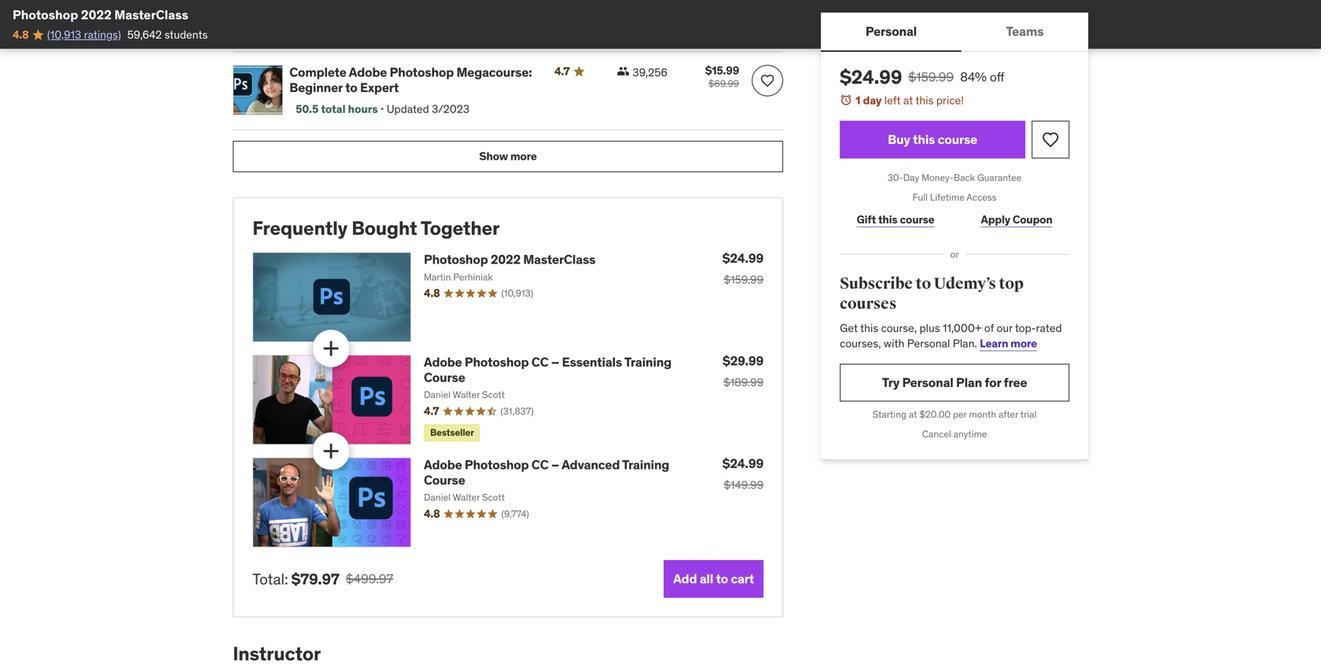 Task type: locate. For each thing, give the bounding box(es) containing it.
course for buy this course
[[938, 131, 978, 147]]

0 vertical spatial 4.7
[[555, 64, 570, 78]]

photoshop up (31,837)
[[465, 354, 529, 370]]

coupon
[[1013, 212, 1053, 226]]

masterclass inside photoshop 2022 masterclass martin perhiniak
[[523, 251, 596, 268]]

0 vertical spatial walter
[[453, 389, 480, 401]]

cancel
[[922, 428, 952, 440]]

scott
[[482, 389, 505, 401], [482, 491, 505, 503]]

essentials
[[562, 354, 622, 370]]

personal down the plus
[[907, 336, 950, 350]]

this right buy
[[913, 131, 935, 147]]

0 vertical spatial course
[[938, 131, 978, 147]]

photoshop up updated 3/2023
[[390, 64, 454, 80]]

adobe photoshop cc – advanced training course link
[[424, 457, 670, 488]]

daniel for essentials
[[424, 389, 451, 401]]

adobe inside complete adobe photoshop megacourse: beginner to expert
[[349, 64, 387, 80]]

training right advanced
[[622, 457, 670, 473]]

training inside adobe photoshop cc – advanced training course daniel walter scott
[[622, 457, 670, 473]]

walter down bestseller
[[453, 491, 480, 503]]

2 course from the top
[[424, 472, 465, 488]]

2 vertical spatial adobe
[[424, 457, 462, 473]]

– inside adobe photoshop cc – essentials training course daniel walter scott
[[551, 354, 559, 370]]

scott up (9,774)
[[482, 491, 505, 503]]

tab list
[[821, 13, 1089, 52]]

to up hours
[[345, 79, 358, 95]]

photoshop up (10,913
[[13, 7, 78, 23]]

more
[[510, 149, 537, 163], [1011, 336, 1037, 350]]

2022
[[81, 7, 112, 23], [491, 251, 521, 268]]

course up the back
[[938, 131, 978, 147]]

this inside 'button'
[[913, 131, 935, 147]]

1 course from the top
[[424, 369, 465, 385]]

1 vertical spatial wishlist image
[[1041, 130, 1060, 149]]

photoshop inside photoshop 2022 masterclass martin perhiniak
[[424, 251, 488, 268]]

0 vertical spatial 2022
[[81, 7, 112, 23]]

apply coupon button
[[964, 204, 1070, 235]]

adobe up hours
[[349, 64, 387, 80]]

0 vertical spatial to
[[345, 79, 358, 95]]

adobe inside adobe photoshop cc – advanced training course daniel walter scott
[[424, 457, 462, 473]]

masterclass up 59,642
[[114, 7, 188, 23]]

courses,
[[840, 336, 881, 350]]

2 cc from the top
[[532, 457, 549, 473]]

– inside adobe photoshop cc – advanced training course daniel walter scott
[[551, 457, 559, 473]]

cc left advanced
[[532, 457, 549, 473]]

more down top-
[[1011, 336, 1037, 350]]

walter inside adobe photoshop cc – essentials training course daniel walter scott
[[453, 389, 480, 401]]

at
[[904, 93, 913, 107], [909, 408, 917, 420]]

daniel inside adobe photoshop cc – advanced training course daniel walter scott
[[424, 491, 451, 503]]

0 vertical spatial daniel
[[424, 389, 451, 401]]

walter inside adobe photoshop cc – advanced training course daniel walter scott
[[453, 491, 480, 503]]

personal up '$24.99 $159.99 84% off'
[[866, 23, 917, 39]]

2 vertical spatial to
[[716, 571, 728, 587]]

1 scott from the top
[[482, 389, 505, 401]]

– for essentials
[[551, 354, 559, 370]]

martin
[[424, 271, 451, 283]]

1 vertical spatial personal
[[907, 336, 950, 350]]

1 vertical spatial more
[[1011, 336, 1037, 350]]

day
[[903, 172, 920, 184]]

adobe inside adobe photoshop cc – essentials training course daniel walter scott
[[424, 354, 462, 370]]

1 vertical spatial 2022
[[491, 251, 521, 268]]

to inside complete adobe photoshop megacourse: beginner to expert
[[345, 79, 358, 95]]

0 horizontal spatial 2022
[[81, 7, 112, 23]]

cart
[[731, 571, 754, 587]]

this for get
[[861, 321, 879, 335]]

at left $20.00
[[909, 408, 917, 420]]

beginner
[[289, 79, 343, 95]]

at right left
[[904, 93, 913, 107]]

updated 3/2023
[[387, 102, 470, 116]]

scott inside adobe photoshop cc – advanced training course daniel walter scott
[[482, 491, 505, 503]]

30-day money-back guarantee full lifetime access
[[888, 172, 1022, 203]]

0 horizontal spatial more
[[510, 149, 537, 163]]

– left essentials
[[551, 354, 559, 370]]

this right 'gift'
[[879, 212, 898, 226]]

personal button
[[821, 13, 962, 50]]

photoshop
[[13, 7, 78, 23], [390, 64, 454, 80], [424, 251, 488, 268], [465, 354, 529, 370], [465, 457, 529, 473]]

anytime
[[954, 428, 987, 440]]

personal up $20.00
[[902, 374, 954, 390]]

2022 inside photoshop 2022 masterclass martin perhiniak
[[491, 251, 521, 268]]

2 vertical spatial personal
[[902, 374, 954, 390]]

walter up bestseller
[[453, 389, 480, 401]]

1 horizontal spatial masterclass
[[523, 251, 596, 268]]

1 horizontal spatial course
[[938, 131, 978, 147]]

1 vertical spatial training
[[622, 457, 670, 473]]

2 vertical spatial $24.99
[[723, 456, 764, 472]]

0 vertical spatial wishlist image
[[760, 73, 776, 89]]

1 vertical spatial walter
[[453, 491, 480, 503]]

1 – from the top
[[551, 354, 559, 370]]

1 vertical spatial $159.99
[[724, 273, 764, 287]]

1 vertical spatial –
[[551, 457, 559, 473]]

training for essentials
[[625, 354, 672, 370]]

0 vertical spatial $159.99
[[909, 69, 954, 85]]

adobe up bestseller
[[424, 354, 462, 370]]

2022 for photoshop 2022 masterclass
[[81, 7, 112, 23]]

1 vertical spatial cc
[[532, 457, 549, 473]]

cc inside adobe photoshop cc – advanced training course daniel walter scott
[[532, 457, 549, 473]]

to left the udemy's
[[916, 274, 931, 293]]

daniel inside adobe photoshop cc – essentials training course daniel walter scott
[[424, 389, 451, 401]]

course up bestseller
[[424, 369, 465, 385]]

more for learn more
[[1011, 336, 1037, 350]]

1 vertical spatial 4.7
[[424, 404, 439, 418]]

2022 up (10,913)
[[491, 251, 521, 268]]

try personal plan for free link
[[840, 364, 1070, 402]]

2 walter from the top
[[453, 491, 480, 503]]

0 horizontal spatial course
[[900, 212, 935, 226]]

scott for essentials
[[482, 389, 505, 401]]

course
[[938, 131, 978, 147], [900, 212, 935, 226]]

$159.99 inside '$24.99 $159.99 84% off'
[[909, 69, 954, 85]]

9774 reviews element
[[502, 507, 529, 520]]

xsmall image
[[617, 65, 630, 78]]

adobe
[[349, 64, 387, 80], [424, 354, 462, 370], [424, 457, 462, 473]]

training inside adobe photoshop cc – essentials training course daniel walter scott
[[625, 354, 672, 370]]

daniel for advanced
[[424, 491, 451, 503]]

scott inside adobe photoshop cc – essentials training course daniel walter scott
[[482, 389, 505, 401]]

0 vertical spatial –
[[551, 354, 559, 370]]

personal
[[866, 23, 917, 39], [907, 336, 950, 350], [902, 374, 954, 390]]

course for advanced
[[424, 472, 465, 488]]

$24.99 for $24.99 $159.99 84% off
[[840, 65, 902, 89]]

with
[[884, 336, 905, 350]]

4.7 up bestseller
[[424, 404, 439, 418]]

1 vertical spatial adobe
[[424, 354, 462, 370]]

1 horizontal spatial to
[[716, 571, 728, 587]]

adobe photoshop cc – essentials training course daniel walter scott
[[424, 354, 672, 401]]

0 vertical spatial cc
[[532, 354, 549, 370]]

0 horizontal spatial masterclass
[[114, 7, 188, 23]]

1 vertical spatial masterclass
[[523, 251, 596, 268]]

scott up (31,837)
[[482, 389, 505, 401]]

0 vertical spatial masterclass
[[114, 7, 188, 23]]

1 horizontal spatial $159.99
[[909, 69, 954, 85]]

more inside button
[[510, 149, 537, 163]]

1 horizontal spatial 2022
[[491, 251, 521, 268]]

59,642 students
[[127, 27, 208, 42]]

1 vertical spatial at
[[909, 408, 917, 420]]

2 horizontal spatial to
[[916, 274, 931, 293]]

walter for essentials
[[453, 389, 480, 401]]

$159.99 for $24.99 $159.99
[[724, 273, 764, 287]]

1 vertical spatial 4.8
[[424, 286, 440, 300]]

2 scott from the top
[[482, 491, 505, 503]]

back
[[954, 172, 975, 184]]

more right show
[[510, 149, 537, 163]]

0 vertical spatial personal
[[866, 23, 917, 39]]

– left advanced
[[551, 457, 559, 473]]

$159.99 inside $24.99 $159.99
[[724, 273, 764, 287]]

per
[[953, 408, 967, 420]]

daniel up bestseller
[[424, 389, 451, 401]]

1 vertical spatial daniel
[[424, 491, 451, 503]]

– for advanced
[[551, 457, 559, 473]]

(10,913
[[47, 27, 81, 42]]

course down bestseller
[[424, 472, 465, 488]]

2 vertical spatial 4.8
[[424, 506, 440, 521]]

1 day left at this price!
[[856, 93, 964, 107]]

–
[[551, 354, 559, 370], [551, 457, 559, 473]]

masterclass
[[114, 7, 188, 23], [523, 251, 596, 268]]

ratings)
[[84, 27, 121, 42]]

1 vertical spatial course
[[424, 472, 465, 488]]

training right essentials
[[625, 354, 672, 370]]

personal inside "link"
[[902, 374, 954, 390]]

0 vertical spatial adobe
[[349, 64, 387, 80]]

1 vertical spatial scott
[[482, 491, 505, 503]]

total: $79.97 $499.97
[[253, 569, 393, 589]]

udemy's
[[934, 274, 996, 293]]

0 vertical spatial 4.8
[[13, 27, 29, 42]]

students
[[165, 27, 208, 42]]

cc
[[532, 354, 549, 370], [532, 457, 549, 473]]

0 horizontal spatial to
[[345, 79, 358, 95]]

adobe photoshop cc – essentials training course link
[[424, 354, 672, 385]]

cc left essentials
[[532, 354, 549, 370]]

photoshop inside complete adobe photoshop megacourse: beginner to expert
[[390, 64, 454, 80]]

teams button
[[962, 13, 1089, 50]]

access
[[967, 191, 997, 203]]

cc inside adobe photoshop cc – essentials training course daniel walter scott
[[532, 354, 549, 370]]

course
[[424, 369, 465, 385], [424, 472, 465, 488]]

this
[[916, 93, 934, 107], [913, 131, 935, 147], [879, 212, 898, 226], [861, 321, 879, 335]]

advanced
[[562, 457, 620, 473]]

wishlist image
[[760, 73, 776, 89], [1041, 130, 1060, 149]]

frequently bought together
[[253, 216, 500, 240]]

0 vertical spatial more
[[510, 149, 537, 163]]

2022 up ratings)
[[81, 7, 112, 23]]

training for advanced
[[622, 457, 670, 473]]

1 vertical spatial $24.99
[[723, 250, 764, 266]]

walter
[[453, 389, 480, 401], [453, 491, 480, 503]]

course,
[[881, 321, 917, 335]]

0 vertical spatial $24.99
[[840, 65, 902, 89]]

rated
[[1036, 321, 1062, 335]]

30-
[[888, 172, 904, 184]]

0 horizontal spatial $159.99
[[724, 273, 764, 287]]

0 vertical spatial course
[[424, 369, 465, 385]]

1 daniel from the top
[[424, 389, 451, 401]]

course for gift this course
[[900, 212, 935, 226]]

course inside 'button'
[[938, 131, 978, 147]]

gift
[[857, 212, 876, 226]]

course down full
[[900, 212, 935, 226]]

1 walter from the top
[[453, 389, 480, 401]]

megacourse:
[[457, 64, 532, 80]]

$24.99 for $24.99 $149.99
[[723, 456, 764, 472]]

photoshop up perhiniak
[[424, 251, 488, 268]]

course inside adobe photoshop cc – advanced training course daniel walter scott
[[424, 472, 465, 488]]

1 vertical spatial course
[[900, 212, 935, 226]]

$24.99 $159.99 84% off
[[840, 65, 1005, 89]]

photoshop 2022 masterclass
[[13, 7, 188, 23]]

0 vertical spatial scott
[[482, 389, 505, 401]]

31837 reviews element
[[501, 405, 534, 418]]

10913 reviews element
[[502, 287, 533, 300]]

course inside adobe photoshop cc – essentials training course daniel walter scott
[[424, 369, 465, 385]]

instructor
[[233, 642, 321, 666]]

complete adobe photoshop megacourse: beginner to expert link
[[289, 64, 536, 95]]

2 daniel from the top
[[424, 491, 451, 503]]

4.7 left xsmall image
[[555, 64, 570, 78]]

1 horizontal spatial more
[[1011, 336, 1037, 350]]

2 – from the top
[[551, 457, 559, 473]]

photoshop inside adobe photoshop cc – advanced training course daniel walter scott
[[465, 457, 529, 473]]

daniel down bestseller
[[424, 491, 451, 503]]

this inside get this course, plus 11,000+ of our top-rated courses, with personal plan.
[[861, 321, 879, 335]]

course for essentials
[[424, 369, 465, 385]]

to right all
[[716, 571, 728, 587]]

1 vertical spatial to
[[916, 274, 931, 293]]

money-
[[922, 172, 954, 184]]

1 cc from the top
[[532, 354, 549, 370]]

or
[[951, 248, 959, 261]]

adobe down bestseller
[[424, 457, 462, 473]]

$159.99 for $24.99 $159.99 84% off
[[909, 69, 954, 85]]

photoshop up (9,774)
[[465, 457, 529, 473]]

this up courses, on the bottom right of the page
[[861, 321, 879, 335]]

masterclass up (10,913)
[[523, 251, 596, 268]]

0 vertical spatial training
[[625, 354, 672, 370]]



Task type: vqa. For each thing, say whether or not it's contained in the screenshot.
all
yes



Task type: describe. For each thing, give the bounding box(es) containing it.
total:
[[253, 569, 288, 588]]

1
[[856, 93, 861, 107]]

buy this course
[[888, 131, 978, 147]]

plan
[[956, 374, 982, 390]]

starting
[[873, 408, 907, 420]]

show more
[[479, 149, 537, 163]]

0 vertical spatial at
[[904, 93, 913, 107]]

get
[[840, 321, 858, 335]]

plan.
[[953, 336, 977, 350]]

0 horizontal spatial wishlist image
[[760, 73, 776, 89]]

$24.99 $149.99
[[723, 456, 764, 492]]

bestseller
[[430, 426, 474, 439]]

$20.00
[[920, 408, 951, 420]]

teams
[[1006, 23, 1044, 39]]

more for show more
[[510, 149, 537, 163]]

$24.99 $159.99
[[723, 250, 764, 287]]

complete
[[289, 64, 347, 80]]

apply
[[981, 212, 1011, 226]]

for
[[985, 374, 1001, 390]]

get this course, plus 11,000+ of our top-rated courses, with personal plan.
[[840, 321, 1062, 350]]

cc for advanced
[[532, 457, 549, 473]]

adobe for advanced
[[424, 457, 462, 473]]

top
[[999, 274, 1024, 293]]

50.5 total hours
[[296, 102, 378, 116]]

(9,774)
[[502, 508, 529, 520]]

to inside subscribe to udemy's top courses
[[916, 274, 931, 293]]

3/2023
[[432, 102, 470, 116]]

4.8 for adobe photoshop cc – advanced training course
[[424, 506, 440, 521]]

guarantee
[[978, 172, 1022, 184]]

tab list containing personal
[[821, 13, 1089, 52]]

photoshop 2022 masterclass martin perhiniak
[[424, 251, 596, 283]]

$189.99
[[724, 375, 764, 389]]

59,642
[[127, 27, 162, 42]]

add all to cart
[[673, 571, 754, 587]]

(31,837)
[[501, 405, 534, 417]]

at inside starting at $20.00 per month after trial cancel anytime
[[909, 408, 917, 420]]

scott for advanced
[[482, 491, 505, 503]]

learn more link
[[980, 336, 1037, 350]]

0 horizontal spatial 4.7
[[424, 404, 439, 418]]

this for buy
[[913, 131, 935, 147]]

after
[[999, 408, 1019, 420]]

50.5
[[296, 102, 319, 116]]

$29.99
[[723, 353, 764, 369]]

2022 for photoshop 2022 masterclass martin perhiniak
[[491, 251, 521, 268]]

apply coupon
[[981, 212, 1053, 226]]

subscribe
[[840, 274, 913, 293]]

$15.99 $69.99
[[705, 63, 739, 90]]

updated
[[387, 102, 429, 116]]

personal inside get this course, plus 11,000+ of our top-rated courses, with personal plan.
[[907, 336, 950, 350]]

top-
[[1015, 321, 1036, 335]]

add
[[673, 571, 697, 587]]

personal inside button
[[866, 23, 917, 39]]

learn more
[[980, 336, 1037, 350]]

day
[[863, 93, 882, 107]]

left
[[885, 93, 901, 107]]

all
[[700, 571, 714, 587]]

(10,913)
[[502, 287, 533, 299]]

learn
[[980, 336, 1009, 350]]

$24.99 for $24.99 $159.99
[[723, 250, 764, 266]]

price!
[[937, 93, 964, 107]]

full
[[913, 191, 928, 203]]

cc for essentials
[[532, 354, 549, 370]]

$149.99
[[724, 478, 764, 492]]

expert
[[360, 79, 399, 95]]

photoshop inside adobe photoshop cc – essentials training course daniel walter scott
[[465, 354, 529, 370]]

4.8 for photoshop 2022 masterclass
[[424, 286, 440, 300]]

bought
[[352, 216, 417, 240]]

$79.97
[[291, 570, 340, 589]]

plus
[[920, 321, 940, 335]]

free
[[1004, 374, 1028, 390]]

$15.99
[[705, 63, 739, 78]]

gift this course link
[[840, 204, 952, 235]]

our
[[997, 321, 1013, 335]]

buy
[[888, 131, 911, 147]]

84%
[[960, 69, 987, 85]]

1 horizontal spatial 4.7
[[555, 64, 570, 78]]

alarm image
[[840, 94, 853, 106]]

adobe photoshop cc – advanced training course daniel walter scott
[[424, 457, 670, 503]]

show more button
[[233, 141, 783, 172]]

to inside button
[[716, 571, 728, 587]]

walter for advanced
[[453, 491, 480, 503]]

total
[[321, 102, 346, 116]]

hours
[[348, 102, 378, 116]]

courses
[[840, 294, 897, 314]]

off
[[990, 69, 1005, 85]]

try
[[882, 374, 900, 390]]

adobe for essentials
[[424, 354, 462, 370]]

show
[[479, 149, 508, 163]]

this for gift
[[879, 212, 898, 226]]

trial
[[1021, 408, 1037, 420]]

39,256
[[633, 65, 668, 80]]

11,000+
[[943, 321, 982, 335]]

perhiniak
[[453, 271, 493, 283]]

masterclass for photoshop 2022 masterclass
[[114, 7, 188, 23]]

of
[[985, 321, 994, 335]]

subscribe to udemy's top courses
[[840, 274, 1024, 314]]

$69.99
[[709, 78, 739, 90]]

add all to cart button
[[664, 560, 764, 598]]

gift this course
[[857, 212, 935, 226]]

complete adobe photoshop megacourse: beginner to expert
[[289, 64, 532, 95]]

masterclass for photoshop 2022 masterclass martin perhiniak
[[523, 251, 596, 268]]

lifetime
[[930, 191, 965, 203]]

frequently
[[253, 216, 348, 240]]

this down '$24.99 $159.99 84% off'
[[916, 93, 934, 107]]

1 horizontal spatial wishlist image
[[1041, 130, 1060, 149]]

try personal plan for free
[[882, 374, 1028, 390]]



